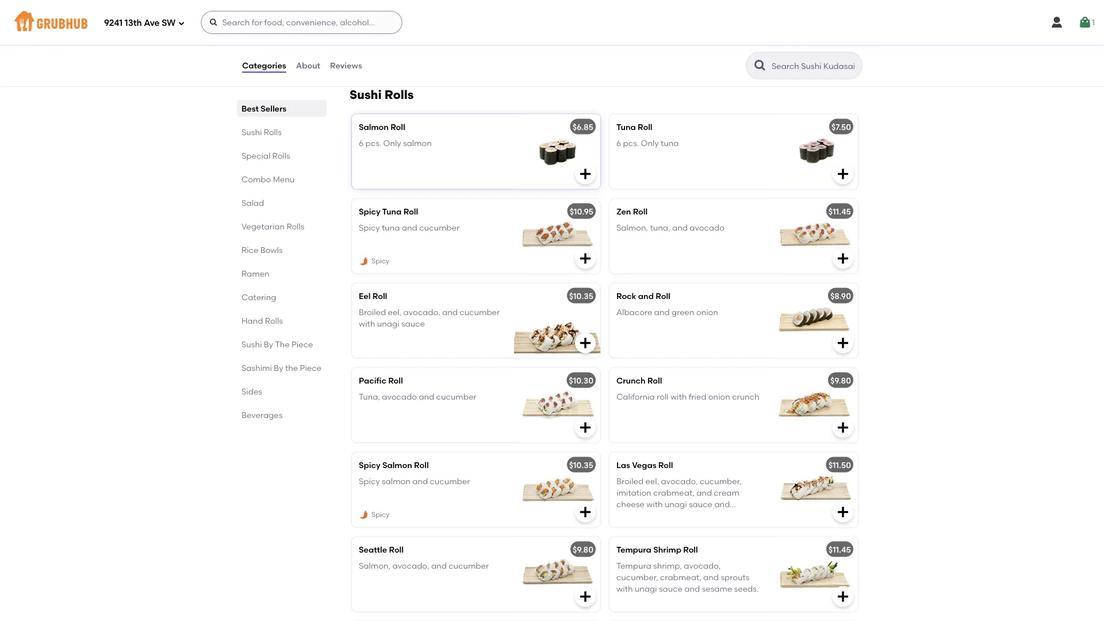 Task type: locate. For each thing, give the bounding box(es) containing it.
0 vertical spatial $10.35
[[569, 291, 594, 301]]

1 horizontal spatial sesame
[[702, 584, 733, 594]]

0 vertical spatial salmon,
[[617, 223, 649, 233]]

california roll with fried onion crunch
[[617, 392, 760, 402]]

rolls down sellers
[[264, 127, 282, 137]]

las vegas roll
[[617, 460, 673, 470]]

$10.35 left rock
[[569, 291, 594, 301]]

onion
[[697, 307, 719, 317], [709, 392, 731, 402]]

top
[[468, 16, 481, 26]]

by
[[264, 339, 273, 349], [274, 363, 283, 373]]

1 horizontal spatial pcs.
[[623, 138, 639, 148]]

tuna up spicy tuna and cucumber
[[382, 206, 402, 216]]

piece inside tab
[[292, 339, 313, 349]]

roll right crunch at the bottom right of page
[[648, 376, 663, 385]]

1 horizontal spatial cucumber,
[[700, 477, 742, 486]]

with down tempura shrimp roll
[[617, 584, 633, 594]]

roll up albacore and green onion
[[656, 291, 671, 301]]

crabmeat, inside tempura shrimp, avocado, cucumber, crabmeat, and sprouts with unagi sauce and sesame seeds.
[[661, 573, 702, 583]]

0 horizontal spatial $9.80
[[573, 545, 594, 555]]

salmon inside seared tuna and salmon on top of tempura shrimp, imitation crabmeat and cucumber roll with spicy mayo sauce
[[425, 16, 454, 26]]

by for the
[[264, 339, 273, 349]]

6 for 6 pcs. only tuna
[[617, 138, 622, 148]]

svg image
[[1079, 16, 1093, 29], [209, 18, 218, 27], [580, 43, 594, 57], [579, 167, 593, 181], [579, 252, 593, 265], [579, 336, 593, 350], [837, 336, 850, 350], [579, 421, 593, 435], [837, 505, 850, 519], [579, 590, 593, 604]]

cucumber for spicy tuna roll
[[420, 223, 460, 233]]

2 vertical spatial tuna
[[382, 223, 400, 233]]

$10.35 for las vegas roll
[[569, 460, 594, 470]]

0 horizontal spatial by
[[264, 339, 273, 349]]

6
[[359, 138, 364, 148], [617, 138, 622, 148]]

0 vertical spatial salmon
[[425, 16, 454, 26]]

avocado down pacific roll
[[382, 392, 417, 402]]

tuna,
[[359, 392, 380, 402]]

1 horizontal spatial shrimp,
[[654, 561, 682, 571]]

best sellers tab
[[242, 102, 322, 115]]

1 horizontal spatial by
[[274, 363, 283, 373]]

13th
[[125, 18, 142, 28]]

sushi down best on the left of page
[[242, 127, 262, 137]]

roll
[[391, 122, 406, 132], [638, 122, 653, 132], [404, 206, 418, 216], [633, 206, 648, 216], [373, 291, 387, 301], [656, 291, 671, 301], [389, 376, 403, 385], [648, 376, 663, 385], [414, 460, 429, 470], [659, 460, 673, 470], [389, 545, 404, 555], [684, 545, 698, 555]]

cucumber
[[375, 40, 416, 49], [420, 223, 460, 233], [460, 307, 500, 317], [436, 392, 477, 402], [430, 477, 470, 486], [449, 561, 489, 571]]

0 vertical spatial sesame
[[617, 512, 647, 521]]

crunch roll image
[[772, 368, 858, 443]]

spicy salmon and cucumber
[[359, 477, 470, 486]]

crabmeat, inside broiled eel, avocado, cucumber, imitation crabmeat, and cream cheese with unagi sauce and sesame seeds
[[654, 488, 695, 498]]

catering
[[242, 292, 276, 302]]

rolls for vegetarian rolls tab
[[287, 222, 305, 231]]

imitation up cheese
[[617, 488, 652, 498]]

combo menu tab
[[242, 173, 322, 185]]

0 vertical spatial roll
[[417, 40, 429, 49]]

roll right shrimp
[[684, 545, 698, 555]]

0 horizontal spatial 6
[[359, 138, 364, 148]]

1 $10.35 from the top
[[569, 291, 594, 301]]

1 pcs. from the left
[[366, 138, 382, 148]]

svg image for tuna roll image
[[837, 167, 850, 181]]

rice
[[242, 245, 259, 255]]

roll right california
[[657, 392, 669, 402]]

seattle roll image
[[514, 537, 601, 612]]

tempura down tempura shrimp roll
[[617, 561, 652, 571]]

1 vertical spatial sesame
[[702, 584, 733, 594]]

sashimi by the piece tab
[[242, 362, 322, 374]]

1 horizontal spatial 6
[[617, 138, 622, 148]]

$11.45
[[829, 206, 852, 216], [829, 545, 852, 555]]

1 vertical spatial crabmeat,
[[661, 573, 702, 583]]

sauce inside tempura shrimp, avocado, cucumber, crabmeat, and sprouts with unagi sauce and sesame seeds.
[[659, 584, 683, 594]]

cucumber for seattle roll
[[449, 561, 489, 571]]

avocado, for with
[[684, 561, 721, 571]]

2 6 from the left
[[617, 138, 622, 148]]

svg image for tuna, avocado and cucumber
[[579, 421, 593, 435]]

las
[[617, 460, 631, 470]]

roll inside seared tuna and salmon on top of tempura shrimp, imitation crabmeat and cucumber roll with spicy mayo sauce
[[417, 40, 429, 49]]

salmon down salmon roll
[[403, 138, 432, 148]]

sushi for "sushi by the piece" tab
[[242, 339, 262, 349]]

reviews button
[[330, 45, 363, 86]]

2 tempura from the top
[[617, 561, 652, 571]]

1 vertical spatial cucumber,
[[617, 573, 659, 583]]

tempura for tempura shrimp, avocado, cucumber, crabmeat, and sprouts with unagi sauce and sesame seeds.
[[617, 561, 652, 571]]

search icon image
[[754, 59, 768, 72]]

1 button
[[1079, 12, 1096, 33]]

1 horizontal spatial roll
[[657, 392, 669, 402]]

0 horizontal spatial pcs.
[[366, 138, 382, 148]]

1 vertical spatial eel,
[[646, 477, 660, 486]]

1 horizontal spatial tuna
[[617, 122, 636, 132]]

1 vertical spatial unagi
[[665, 500, 687, 510]]

roll right vegas
[[659, 460, 673, 470]]

broiled inside broiled eel, avocado, cucumber, imitation crabmeat, and cream cheese with unagi sauce and sesame seeds
[[617, 477, 644, 486]]

$9.80
[[831, 376, 852, 385], [573, 545, 594, 555]]

1 vertical spatial by
[[274, 363, 283, 373]]

6 down salmon roll
[[359, 138, 364, 148]]

avocado, inside tempura shrimp, avocado, cucumber, crabmeat, and sprouts with unagi sauce and sesame seeds.
[[684, 561, 721, 571]]

eel,
[[388, 307, 402, 317], [646, 477, 660, 486]]

1 $11.45 from the top
[[829, 206, 852, 216]]

1 horizontal spatial unagi
[[635, 584, 657, 594]]

1 vertical spatial sushi rolls
[[242, 127, 282, 137]]

spicy for tuna
[[359, 223, 380, 233]]

rolls for "special rolls" tab
[[273, 151, 290, 161]]

imitation up spicy
[[424, 28, 459, 38]]

crabmeat, down shrimp
[[661, 573, 702, 583]]

salmon
[[359, 122, 389, 132], [383, 460, 412, 470]]

tuna
[[617, 122, 636, 132], [382, 206, 402, 216]]

1 vertical spatial $10.35
[[569, 460, 594, 470]]

tuna roll image
[[772, 114, 858, 189]]

unagi up seeds
[[665, 500, 687, 510]]

0 vertical spatial tempura
[[617, 545, 652, 555]]

california
[[617, 392, 655, 402]]

rolls up salmon roll
[[385, 87, 414, 102]]

eel, inside broiled eel, avocado, cucumber, imitation crabmeat, and cream cheese with unagi sauce and sesame seeds
[[646, 477, 660, 486]]

with down the eel
[[359, 319, 375, 329]]

0 vertical spatial avocado
[[690, 223, 725, 233]]

0 horizontal spatial shrimp,
[[394, 28, 422, 38]]

cucumber, inside broiled eel, avocado, cucumber, imitation crabmeat, and cream cheese with unagi sauce and sesame seeds
[[700, 477, 742, 486]]

1 vertical spatial shrimp,
[[654, 561, 682, 571]]

0 horizontal spatial roll
[[417, 40, 429, 49]]

and
[[408, 16, 423, 26], [358, 40, 373, 49], [402, 223, 418, 233], [673, 223, 688, 233], [639, 291, 654, 301], [442, 307, 458, 317], [655, 307, 670, 317], [419, 392, 435, 402], [413, 477, 428, 486], [697, 488, 712, 498], [715, 500, 730, 510], [431, 561, 447, 571], [704, 573, 719, 583], [685, 584, 700, 594]]

svg image for spicy salmon roll "image"
[[579, 505, 593, 519]]

crabmeat,
[[654, 488, 695, 498], [661, 573, 702, 583]]

pacific roll image
[[514, 368, 601, 443]]

9241 13th ave sw
[[104, 18, 176, 28]]

cream
[[714, 488, 740, 498]]

svg image for albacore and green onion
[[837, 336, 850, 350]]

hand
[[242, 316, 263, 326]]

salmon up spicy salmon and cucumber
[[383, 460, 412, 470]]

with left fried
[[671, 392, 687, 402]]

sauce
[[358, 51, 382, 61], [402, 319, 425, 329], [689, 500, 713, 510], [659, 584, 683, 594]]

0 vertical spatial cucumber,
[[700, 477, 742, 486]]

catering tab
[[242, 291, 322, 303]]

spicy image
[[359, 256, 369, 267]]

0 vertical spatial onion
[[697, 307, 719, 317]]

tuna inside seared tuna and salmon on top of tempura shrimp, imitation crabmeat and cucumber roll with spicy mayo sauce
[[388, 16, 406, 26]]

$11.50
[[829, 460, 852, 470]]

0 horizontal spatial salmon,
[[359, 561, 391, 571]]

mayo
[[471, 40, 494, 49]]

unagi inside broiled eel, avocado, cucumber, imitation crabmeat, and cream cheese with unagi sauce and sesame seeds
[[665, 500, 687, 510]]

spicy for tuna
[[359, 206, 381, 216]]

1 vertical spatial broiled
[[617, 477, 644, 486]]

cucumber inside seared tuna and salmon on top of tempura shrimp, imitation crabmeat and cucumber roll with spicy mayo sauce
[[375, 40, 416, 49]]

0 horizontal spatial cucumber,
[[617, 573, 659, 583]]

roll right the eel
[[373, 291, 387, 301]]

shrimp, down shrimp
[[654, 561, 682, 571]]

tempura shrimp roll image
[[772, 537, 858, 612]]

tuna for cucumber
[[382, 223, 400, 233]]

9241
[[104, 18, 123, 28]]

spicy up spicy salmon and cucumber
[[359, 460, 381, 470]]

roll up spicy salmon and cucumber
[[414, 460, 429, 470]]

1 horizontal spatial $9.80
[[831, 376, 852, 385]]

1 vertical spatial salmon,
[[359, 561, 391, 571]]

piece inside tab
[[300, 363, 322, 373]]

by inside tab
[[264, 339, 273, 349]]

tempura left shrimp
[[617, 545, 652, 555]]

svg image
[[1051, 16, 1064, 29], [178, 20, 185, 27], [837, 167, 850, 181], [837, 252, 850, 265], [837, 421, 850, 435], [579, 505, 593, 519], [837, 590, 850, 604]]

0 horizontal spatial imitation
[[424, 28, 459, 38]]

beverages
[[242, 410, 283, 420]]

vegetarian rolls tab
[[242, 220, 322, 232]]

pcs.
[[366, 138, 382, 148], [623, 138, 639, 148]]

sw
[[162, 18, 176, 28]]

1 vertical spatial $9.80
[[573, 545, 594, 555]]

2 $11.45 from the top
[[829, 545, 852, 555]]

sushi by the piece tab
[[242, 338, 322, 350]]

salmon, for zen
[[617, 223, 649, 233]]

categories
[[242, 61, 286, 70]]

2 $10.35 from the top
[[569, 460, 594, 470]]

sushi rolls up salmon roll
[[350, 87, 414, 102]]

best
[[242, 104, 259, 113]]

sesame down sprouts
[[702, 584, 733, 594]]

rolls for hand rolls tab
[[265, 316, 283, 326]]

Search Sushi Kudasai search field
[[771, 60, 859, 71]]

1 6 from the left
[[359, 138, 364, 148]]

sesame inside broiled eel, avocado, cucumber, imitation crabmeat, and cream cheese with unagi sauce and sesame seeds
[[617, 512, 647, 521]]

svg image for broiled eel, avocado, cucumber, imitation crabmeat, and cream cheese with unagi sauce and sesame seeds
[[837, 505, 850, 519]]

avocado,
[[404, 307, 441, 317], [661, 477, 698, 486], [393, 561, 430, 571], [684, 561, 721, 571]]

rice bowls tab
[[242, 244, 322, 256]]

1 horizontal spatial salmon,
[[617, 223, 649, 233]]

0 vertical spatial imitation
[[424, 28, 459, 38]]

bowls
[[260, 245, 283, 255]]

1 tempura from the top
[[617, 545, 652, 555]]

1 vertical spatial tempura
[[617, 561, 652, 571]]

checkout
[[803, 248, 841, 258]]

1 vertical spatial onion
[[709, 392, 731, 402]]

salmon, for seattle
[[359, 561, 391, 571]]

eel roll
[[359, 291, 387, 301]]

0 vertical spatial crabmeat,
[[654, 488, 695, 498]]

seattle roll
[[359, 545, 404, 555]]

rolls right hand
[[265, 316, 283, 326]]

with left spicy
[[431, 40, 448, 49]]

0 horizontal spatial eel,
[[388, 307, 402, 317]]

onion right the green
[[697, 307, 719, 317]]

broiled for las
[[617, 477, 644, 486]]

0 horizontal spatial avocado
[[382, 392, 417, 402]]

vegetarian rolls
[[242, 222, 305, 231]]

0 horizontal spatial broiled
[[359, 307, 386, 317]]

cucumber inside the broiled eel, avocado, and cucumber with unagi sauce
[[460, 307, 500, 317]]

salmon left on
[[425, 16, 454, 26]]

salmon, down zen roll
[[617, 223, 649, 233]]

spicy down spicy tuna roll
[[359, 223, 380, 233]]

avocado, for sauce
[[404, 307, 441, 317]]

cucumber, down tempura shrimp roll
[[617, 573, 659, 583]]

roll up 6 pcs. only tuna
[[638, 122, 653, 132]]

svg image inside 1 button
[[1079, 16, 1093, 29]]

6 down tuna roll
[[617, 138, 622, 148]]

crabmeat, up seeds
[[654, 488, 695, 498]]

roll up spicy tuna and cucumber
[[404, 206, 418, 216]]

imitation inside broiled eel, avocado, cucumber, imitation crabmeat, and cream cheese with unagi sauce and sesame seeds
[[617, 488, 652, 498]]

piece
[[292, 339, 313, 349], [300, 363, 322, 373]]

sushi down hand
[[242, 339, 262, 349]]

piece for sushi by the piece
[[292, 339, 313, 349]]

0 vertical spatial sushi rolls
[[350, 87, 414, 102]]

tuna up 6 pcs. only tuna
[[617, 122, 636, 132]]

0 vertical spatial unagi
[[377, 319, 400, 329]]

avocado right the tuna,
[[690, 223, 725, 233]]

0 vertical spatial salmon
[[359, 122, 389, 132]]

by inside tab
[[274, 363, 283, 373]]

sushi rolls down best sellers
[[242, 127, 282, 137]]

salmon
[[425, 16, 454, 26], [403, 138, 432, 148], [382, 477, 411, 486]]

1 horizontal spatial eel,
[[646, 477, 660, 486]]

salmon up 6 pcs. only salmon
[[359, 122, 389, 132]]

avocado, inside the broiled eel, avocado, and cucumber with unagi sauce
[[404, 307, 441, 317]]

sushi rolls
[[350, 87, 414, 102], [242, 127, 282, 137]]

sushi
[[350, 87, 382, 102], [242, 127, 262, 137], [242, 339, 262, 349]]

2 vertical spatial unagi
[[635, 584, 657, 594]]

broiled
[[359, 307, 386, 317], [617, 477, 644, 486]]

cucumber, up cream
[[700, 477, 742, 486]]

avocado, inside broiled eel, avocado, cucumber, imitation crabmeat, and cream cheese with unagi sauce and sesame seeds
[[661, 477, 698, 486]]

rolls down the sushi rolls tab
[[273, 151, 290, 161]]

salmon, down seattle
[[359, 561, 391, 571]]

broiled down las
[[617, 477, 644, 486]]

rolls for the sushi rolls tab
[[264, 127, 282, 137]]

2 only from the left
[[641, 138, 659, 148]]

unagi down eel roll
[[377, 319, 400, 329]]

0 vertical spatial broiled
[[359, 307, 386, 317]]

with inside broiled eel, avocado, cucumber, imitation crabmeat, and cream cheese with unagi sauce and sesame seeds
[[647, 500, 663, 510]]

cheese
[[617, 500, 645, 510]]

spicy down spicy salmon roll at the bottom left
[[359, 477, 380, 486]]

pcs. down salmon roll
[[366, 138, 382, 148]]

$10.35 left las
[[569, 460, 594, 470]]

0 vertical spatial shrimp,
[[394, 28, 422, 38]]

salmon,
[[617, 223, 649, 233], [359, 561, 391, 571]]

sushi down reviews button
[[350, 87, 382, 102]]

1 vertical spatial $11.45
[[829, 545, 852, 555]]

1 vertical spatial imitation
[[617, 488, 652, 498]]

cucumber, for with
[[617, 573, 659, 583]]

0 horizontal spatial tuna
[[382, 206, 402, 216]]

sushi for the sushi rolls tab
[[242, 127, 262, 137]]

2 pcs. from the left
[[623, 138, 639, 148]]

eel, for roll
[[388, 307, 402, 317]]

with up seeds
[[647, 500, 663, 510]]

0 vertical spatial by
[[264, 339, 273, 349]]

0 horizontal spatial sesame
[[617, 512, 647, 521]]

0 horizontal spatial unagi
[[377, 319, 400, 329]]

only down salmon roll
[[384, 138, 401, 148]]

imitation
[[424, 28, 459, 38], [617, 488, 652, 498]]

salmon down spicy salmon roll at the bottom left
[[382, 477, 411, 486]]

0 vertical spatial eel,
[[388, 307, 402, 317]]

sesame down cheese
[[617, 512, 647, 521]]

0 horizontal spatial only
[[384, 138, 401, 148]]

1 horizontal spatial broiled
[[617, 477, 644, 486]]

$10.35 for rock and roll
[[569, 291, 594, 301]]

1 horizontal spatial only
[[641, 138, 659, 148]]

1 vertical spatial sushi
[[242, 127, 262, 137]]

1 vertical spatial tuna
[[661, 138, 679, 148]]

svg image for crunch roll image
[[837, 421, 850, 435]]

tempura
[[617, 545, 652, 555], [617, 561, 652, 571]]

spicy
[[359, 206, 381, 216], [359, 223, 380, 233], [372, 257, 390, 265], [359, 460, 381, 470], [359, 477, 380, 486], [372, 511, 390, 519]]

1 vertical spatial salmon
[[403, 138, 432, 148]]

rolls down the salad tab
[[287, 222, 305, 231]]

1 vertical spatial piece
[[300, 363, 322, 373]]

crunch roll
[[617, 376, 663, 385]]

main navigation navigation
[[0, 0, 1105, 45]]

with
[[431, 40, 448, 49], [359, 319, 375, 329], [671, 392, 687, 402], [647, 500, 663, 510], [617, 584, 633, 594]]

cucumber,
[[700, 477, 742, 486], [617, 573, 659, 583]]

las vegas roll image
[[772, 452, 858, 527]]

pcs. down tuna roll
[[623, 138, 639, 148]]

0 horizontal spatial sushi rolls
[[242, 127, 282, 137]]

2 horizontal spatial unagi
[[665, 500, 687, 510]]

1 only from the left
[[384, 138, 401, 148]]

1 horizontal spatial imitation
[[617, 488, 652, 498]]

0 vertical spatial piece
[[292, 339, 313, 349]]

shrimp, right tempura
[[394, 28, 422, 38]]

sesame
[[617, 512, 647, 521], [702, 584, 733, 594]]

unagi down tempura shrimp roll
[[635, 584, 657, 594]]

broiled down eel roll
[[359, 307, 386, 317]]

cucumber, inside tempura shrimp, avocado, cucumber, crabmeat, and sprouts with unagi sauce and sesame seeds.
[[617, 573, 659, 583]]

unagi inside tempura shrimp, avocado, cucumber, crabmeat, and sprouts with unagi sauce and sesame seeds.
[[635, 584, 657, 594]]

0 vertical spatial tuna
[[388, 16, 406, 26]]

sesame inside tempura shrimp, avocado, cucumber, crabmeat, and sprouts with unagi sauce and sesame seeds.
[[702, 584, 733, 594]]

roll left spicy
[[417, 40, 429, 49]]

tuna
[[388, 16, 406, 26], [661, 138, 679, 148], [382, 223, 400, 233]]

broiled inside the broiled eel, avocado, and cucumber with unagi sauce
[[359, 307, 386, 317]]

0 vertical spatial $11.45
[[829, 206, 852, 216]]

eel, inside the broiled eel, avocado, and cucumber with unagi sauce
[[388, 307, 402, 317]]

avocado, for cream
[[661, 477, 698, 486]]

0 vertical spatial tuna
[[617, 122, 636, 132]]

tempura inside tempura shrimp, avocado, cucumber, crabmeat, and sprouts with unagi sauce and sesame seeds.
[[617, 561, 652, 571]]

onion right fried
[[709, 392, 731, 402]]

spicy up spicy tuna and cucumber
[[359, 206, 381, 216]]

rice bowls
[[242, 245, 283, 255]]

2 vertical spatial sushi
[[242, 339, 262, 349]]

roll right seattle
[[389, 545, 404, 555]]

salad tab
[[242, 197, 322, 209]]

only down tuna roll
[[641, 138, 659, 148]]

0 vertical spatial $9.80
[[831, 376, 852, 385]]



Task type: describe. For each thing, give the bounding box(es) containing it.
salmon for only
[[403, 138, 432, 148]]

spicy salmon roll image
[[514, 452, 601, 527]]

albacore and green onion
[[617, 307, 719, 317]]

svg image for salmon, avocado, and cucumber
[[579, 590, 593, 604]]

sashimi
[[242, 363, 272, 373]]

ave
[[144, 18, 160, 28]]

unagi inside the broiled eel, avocado, and cucumber with unagi sauce
[[377, 319, 400, 329]]

and inside the broiled eel, avocado, and cucumber with unagi sauce
[[442, 307, 458, 317]]

$8.90
[[831, 291, 852, 301]]

of
[[483, 16, 491, 26]]

cucumber, for cream
[[700, 477, 742, 486]]

crunch
[[733, 392, 760, 402]]

salmon, avocado, and cucumber
[[359, 561, 489, 571]]

eel
[[359, 291, 371, 301]]

proceed
[[757, 248, 791, 258]]

about button
[[296, 45, 321, 86]]

roll right pacific
[[389, 376, 403, 385]]

tempura for tempura shrimp roll
[[617, 545, 652, 555]]

menu
[[273, 174, 295, 184]]

zen roll
[[617, 206, 648, 216]]

special rolls tab
[[242, 150, 322, 162]]

spicy salmon roll
[[359, 460, 429, 470]]

the
[[285, 363, 298, 373]]

only for tuna
[[641, 138, 659, 148]]

$10.30
[[569, 376, 594, 385]]

seared tuna and salmon on top of tempura shrimp, imitation crabmeat and cucumber roll with spicy mayo sauce button
[[351, 0, 602, 65]]

sauce inside seared tuna and salmon on top of tempura shrimp, imitation crabmeat and cucumber roll with spicy mayo sauce
[[358, 51, 382, 61]]

special
[[242, 151, 271, 161]]

cucumber for pacific roll
[[436, 392, 477, 402]]

with inside seared tuna and salmon on top of tempura shrimp, imitation crabmeat and cucumber roll with spicy mayo sauce
[[431, 40, 448, 49]]

spicy tuna and cucumber
[[359, 223, 460, 233]]

sushi by the piece
[[242, 339, 313, 349]]

rock and roll image
[[772, 283, 858, 358]]

albacore
[[617, 307, 653, 317]]

6 pcs. only salmon
[[359, 138, 432, 148]]

roll up 6 pcs. only salmon
[[391, 122, 406, 132]]

0 vertical spatial sushi
[[350, 87, 382, 102]]

$11.45 for salmon, tuna, and avocado
[[829, 206, 852, 216]]

sushi rolls inside tab
[[242, 127, 282, 137]]

proceed to checkout
[[757, 248, 841, 258]]

broiled eel, avocado, cucumber, imitation crabmeat, and cream cheese with unagi sauce and sesame seeds
[[617, 477, 742, 521]]

broiled eel, avocado, and cucumber with unagi sauce
[[359, 307, 500, 329]]

salad
[[242, 198, 264, 208]]

special rolls
[[242, 151, 290, 161]]

2 vertical spatial salmon
[[382, 477, 411, 486]]

combo menu
[[242, 174, 295, 184]]

only for salmon
[[384, 138, 401, 148]]

combo
[[242, 174, 271, 184]]

eel, for vegas
[[646, 477, 660, 486]]

rock
[[617, 291, 637, 301]]

green
[[672, 307, 695, 317]]

fried
[[689, 392, 707, 402]]

svg image for zen roll image
[[837, 252, 850, 265]]

tempura shrimp roll
[[617, 545, 698, 555]]

1 vertical spatial salmon
[[383, 460, 412, 470]]

$9.80 for california roll with fried onion crunch
[[831, 376, 852, 385]]

spicy for salmon
[[359, 460, 381, 470]]

seared
[[358, 16, 386, 26]]

imitation inside seared tuna and salmon on top of tempura shrimp, imitation crabmeat and cucumber roll with spicy mayo sauce
[[424, 28, 459, 38]]

salmon roll image
[[514, 114, 601, 189]]

salmon, tuna, and avocado
[[617, 223, 725, 233]]

best sellers
[[242, 104, 287, 113]]

spicy for salmon
[[359, 477, 380, 486]]

svg image for broiled eel, avocado, and cucumber with unagi sauce
[[579, 336, 593, 350]]

tempura shrimp, avocado, cucumber, crabmeat, and sprouts with unagi sauce and sesame seeds.
[[617, 561, 759, 594]]

categories button
[[242, 45, 287, 86]]

1 vertical spatial avocado
[[382, 392, 417, 402]]

tuna roll
[[617, 122, 653, 132]]

pcs. for 6 pcs. only salmon
[[366, 138, 382, 148]]

$10.95
[[570, 206, 594, 216]]

svg image for tempura shrimp roll image
[[837, 590, 850, 604]]

proceed to checkout button
[[722, 243, 876, 264]]

with inside the broiled eel, avocado, and cucumber with unagi sauce
[[359, 319, 375, 329]]

with inside tempura shrimp, avocado, cucumber, crabmeat, and sprouts with unagi sauce and sesame seeds.
[[617, 584, 633, 594]]

shrimp
[[654, 545, 682, 555]]

crabmeat
[[461, 28, 500, 38]]

sauce inside the broiled eel, avocado, and cucumber with unagi sauce
[[402, 319, 425, 329]]

pacific roll
[[359, 376, 403, 385]]

1 horizontal spatial avocado
[[690, 223, 725, 233]]

the
[[275, 339, 290, 349]]

sunrise roll image
[[516, 0, 602, 65]]

spicy right spicy image
[[372, 511, 390, 519]]

1 vertical spatial tuna
[[382, 206, 402, 216]]

zen
[[617, 206, 631, 216]]

sushi rolls tab
[[242, 126, 322, 138]]

hand rolls tab
[[242, 315, 322, 327]]

sides
[[242, 387, 262, 396]]

svg image for 6 pcs. only salmon
[[579, 167, 593, 181]]

$9.80 for salmon, avocado, and cucumber
[[573, 545, 594, 555]]

6 pcs. only tuna
[[617, 138, 679, 148]]

ramen tab
[[242, 268, 322, 280]]

by for the
[[274, 363, 283, 373]]

salmon for and
[[425, 16, 454, 26]]

zen roll image
[[772, 199, 858, 274]]

spicy right spicy icon
[[372, 257, 390, 265]]

svg image for seared tuna and salmon on top of tempura shrimp, imitation crabmeat and cucumber roll with spicy mayo sauce
[[580, 43, 594, 57]]

ramen
[[242, 269, 270, 278]]

vegas
[[632, 460, 657, 470]]

eel roll image
[[514, 283, 601, 358]]

spicy tuna roll
[[359, 206, 418, 216]]

roll right zen
[[633, 206, 648, 216]]

$7.50
[[832, 122, 852, 132]]

sprouts
[[721, 573, 750, 583]]

broiled for eel
[[359, 307, 386, 317]]

cucumber for spicy salmon roll
[[430, 477, 470, 486]]

seeds
[[649, 512, 672, 521]]

hand rolls
[[242, 316, 283, 326]]

piece for sashimi by the piece
[[300, 363, 322, 373]]

$6.85
[[573, 122, 594, 132]]

rock and roll
[[617, 291, 671, 301]]

spicy image
[[359, 510, 369, 520]]

sellers
[[261, 104, 287, 113]]

Search for food, convenience, alcohol... search field
[[201, 11, 402, 34]]

on
[[456, 16, 466, 26]]

tuna for salmon
[[388, 16, 406, 26]]

$11.45 for tempura shrimp, avocado, cucumber, crabmeat, and sprouts with unagi sauce and sesame seeds.
[[829, 545, 852, 555]]

spicy tuna roll image
[[514, 199, 601, 274]]

tuna, avocado and cucumber
[[359, 392, 477, 402]]

about
[[296, 61, 321, 70]]

crunch
[[617, 376, 646, 385]]

vegetarian
[[242, 222, 285, 231]]

1
[[1093, 17, 1096, 27]]

beverages tab
[[242, 409, 322, 421]]

tempura
[[358, 28, 392, 38]]

6 for 6 pcs. only salmon
[[359, 138, 364, 148]]

reviews
[[330, 61, 362, 70]]

sides tab
[[242, 386, 322, 398]]

pcs. for 6 pcs. only tuna
[[623, 138, 639, 148]]

seared tuna and salmon on top of tempura shrimp, imitation crabmeat and cucumber roll with spicy mayo sauce
[[358, 16, 500, 61]]

1 vertical spatial roll
[[657, 392, 669, 402]]

salmon roll
[[359, 122, 406, 132]]

seattle
[[359, 545, 387, 555]]

shrimp, inside tempura shrimp, avocado, cucumber, crabmeat, and sprouts with unagi sauce and sesame seeds.
[[654, 561, 682, 571]]

seeds.
[[735, 584, 759, 594]]

sauce inside broiled eel, avocado, cucumber, imitation crabmeat, and cream cheese with unagi sauce and sesame seeds
[[689, 500, 713, 510]]

spicy
[[449, 40, 470, 49]]

shrimp, inside seared tuna and salmon on top of tempura shrimp, imitation crabmeat and cucumber roll with spicy mayo sauce
[[394, 28, 422, 38]]

sashimi by the piece
[[242, 363, 322, 373]]

1 horizontal spatial sushi rolls
[[350, 87, 414, 102]]



Task type: vqa. For each thing, say whether or not it's contained in the screenshot.
"required"
no



